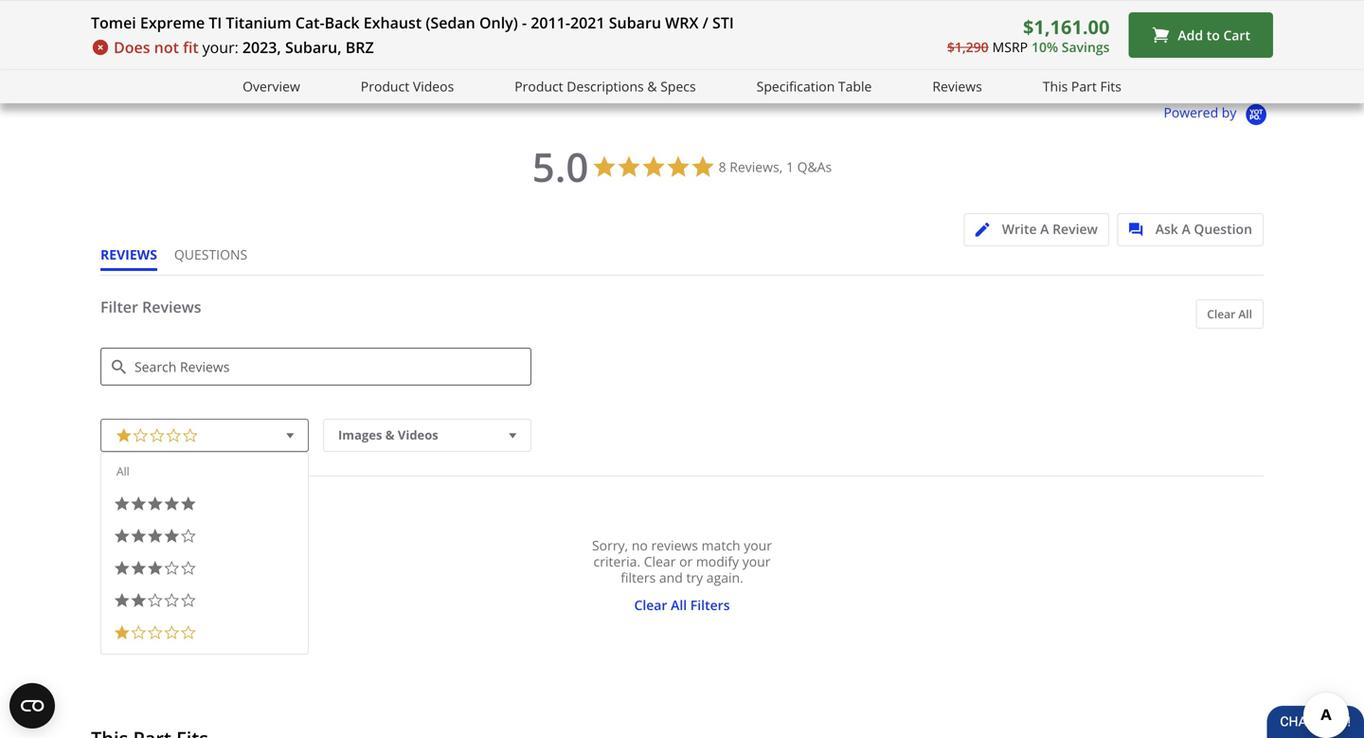 Task type: describe. For each thing, give the bounding box(es) containing it.
tomei expreme ti titanium cat-back exhaust (sedan only) - 2011-2021 subaru wrx / sti
[[91, 12, 734, 33]]

savings
[[1062, 38, 1110, 56]]

valve...
[[321, 14, 361, 31]]

olm jdm precision led lift gate... link
[[687, 0, 883, 31]]

lift
[[825, 14, 843, 31]]

quick
[[190, 14, 222, 31]]

write a review
[[1002, 220, 1098, 238]]

open widget image
[[9, 683, 55, 729]]

titanium
[[226, 12, 291, 33]]

olm oe style rain guar
[[1232, 14, 1364, 31]]

drain
[[287, 14, 318, 31]]

ask a question
[[1156, 220, 1253, 238]]

review
[[1053, 220, 1098, 238]]

reviews
[[100, 245, 157, 263]]

does not fit your: 2023, subaru, brz
[[114, 37, 374, 57]]

+...
[[1241, 14, 1258, 31]]

a for write
[[1040, 220, 1049, 238]]

olm jdm precision led lift gate...
[[687, 14, 883, 31]]

sorry, no reviews match your criteria. clear or modify your filters and try again. clear all filters
[[592, 536, 772, 614]]

iridium
[[569, 14, 610, 31]]

dialog image
[[1129, 223, 1153, 237]]

ngk laser iridium stock heat range... link
[[505, 0, 723, 31]]

filters
[[690, 596, 730, 614]]

subispeed
[[1050, 14, 1111, 31]]

not
[[154, 37, 179, 57]]

specs
[[661, 77, 696, 95]]

specification
[[757, 77, 835, 95]]

oem
[[368, 14, 396, 31]]

this part fits link
[[1043, 76, 1122, 97]]

add to cart button
[[1129, 12, 1273, 58]]

0
[[100, 497, 109, 518]]

powered
[[1164, 103, 1219, 121]]

videos inside field
[[398, 426, 438, 443]]

5.0
[[532, 139, 589, 194]]

product for product descriptions & specs
[[515, 77, 563, 95]]

precision
[[744, 14, 796, 31]]

part
[[1071, 77, 1097, 95]]

specification table
[[757, 77, 872, 95]]

0 vertical spatial videos
[[413, 77, 454, 95]]

style inside subispeed facelift jdm style drl +... link
[[1184, 14, 1212, 31]]

reviews for 0 reviews
[[113, 497, 172, 518]]

/
[[703, 12, 709, 33]]

guar
[[1340, 14, 1364, 31]]

powered by link
[[1164, 103, 1273, 127]]

back
[[325, 12, 360, 33]]

0 vertical spatial filter
[[418, 14, 447, 31]]

modify
[[696, 552, 739, 570]]

only)
[[479, 12, 518, 33]]

write no frame image
[[976, 223, 999, 237]]

2021
[[570, 12, 605, 33]]

0 vertical spatial reviews
[[933, 77, 982, 95]]

overview
[[243, 77, 300, 95]]

brz
[[346, 37, 374, 57]]

all inside button
[[1239, 306, 1253, 322]]

does
[[114, 37, 150, 57]]

laser
[[534, 14, 565, 31]]

product for product videos
[[361, 77, 409, 95]]

2024...
[[489, 14, 527, 31]]

exhaust
[[364, 12, 422, 33]]

(2)
[[1121, 31, 1134, 47]]

drl
[[1215, 14, 1238, 31]]

fits
[[1100, 77, 1122, 95]]

style inside olm oe style rain guar link
[[1281, 14, 1309, 31]]

2011-
[[531, 12, 570, 33]]

cart
[[1224, 26, 1251, 44]]

product videos
[[361, 77, 454, 95]]

olm for olm oe style rain guar
[[1232, 14, 1259, 31]]

ngk laser iridium stock heat range...
[[505, 14, 723, 31]]

reviews link
[[933, 76, 982, 97]]

clear all
[[1207, 306, 1253, 322]]

all link
[[117, 463, 129, 479]]

all inside sorry, no reviews match your criteria. clear or modify your filters and try again. clear all filters
[[671, 596, 687, 614]]

$1,161.00 $1,290 msrp 10% savings
[[947, 14, 1110, 56]]

1 horizontal spatial -
[[522, 12, 527, 33]]

tomei
[[91, 12, 136, 33]]

sti
[[712, 12, 734, 33]]

5.0 star rating element
[[532, 139, 589, 194]]

fumoto quick engine oil drain valve...
[[142, 14, 361, 31]]

fumoto
[[142, 14, 187, 31]]

0 vertical spatial &
[[647, 77, 657, 95]]

rain
[[1312, 14, 1337, 31]]

images
[[338, 426, 382, 443]]

powered by
[[1164, 103, 1240, 121]]

images & videos element
[[323, 419, 532, 452]]

to
[[1207, 26, 1220, 44]]

again.
[[707, 568, 744, 586]]

2 total reviews element
[[1050, 31, 1202, 47]]

2 oil from the left
[[399, 14, 415, 31]]

fumoto quick engine oil drain valve... link
[[142, 0, 361, 31]]

subispeed facelift jdm style drl +... link
[[1050, 0, 1258, 31]]

stock
[[613, 14, 644, 31]]

product descriptions & specs
[[515, 77, 696, 95]]

product descriptions & specs link
[[515, 76, 696, 97]]

a for ask
[[1182, 220, 1191, 238]]

olm oe style rain guar link
[[1232, 0, 1364, 31]]



Task type: vqa. For each thing, say whether or not it's contained in the screenshot.
option
no



Task type: locate. For each thing, give the bounding box(es) containing it.
videos right the images
[[398, 426, 438, 443]]

2 olm from the left
[[1232, 14, 1259, 31]]

2 3 total reviews element from the left
[[1232, 31, 1364, 47]]

1 horizontal spatial all
[[671, 596, 687, 614]]

3 total reviews element for iridium
[[505, 31, 657, 47]]

0 reviews
[[100, 497, 172, 518]]

3 total reviews element
[[505, 31, 657, 47], [1232, 31, 1364, 47]]

table
[[838, 77, 872, 95]]

1 horizontal spatial oil
[[399, 14, 415, 31]]

videos down 9 total reviews element
[[413, 77, 454, 95]]

range...
[[677, 14, 723, 31]]

0 horizontal spatial filter
[[100, 297, 138, 317]]

down triangle image
[[505, 425, 521, 445]]

reviews
[[933, 77, 982, 95], [142, 297, 201, 317], [113, 497, 172, 518]]

your right match
[[744, 536, 772, 554]]

ask
[[1156, 220, 1178, 238]]

0 horizontal spatial oil
[[268, 14, 283, 31]]

1 horizontal spatial product
[[515, 77, 563, 95]]

3 total reviews element for style
[[1232, 31, 1364, 47]]

Search Reviews search field
[[100, 348, 532, 386]]

magnifying glass image
[[112, 360, 126, 374]]

a
[[1040, 220, 1049, 238], [1182, 220, 1191, 238]]

subaru oem oil filter - 2015-2024... link
[[324, 0, 527, 31]]

reviews inside heading
[[142, 297, 201, 317]]

1
[[786, 158, 794, 176]]

question
[[1194, 220, 1253, 238]]

8
[[719, 158, 726, 176]]

overview link
[[243, 76, 300, 97]]

star image
[[142, 33, 156, 47], [156, 33, 171, 47], [199, 33, 213, 47], [366, 33, 381, 47], [1050, 33, 1064, 47], [114, 496, 130, 512], [130, 496, 147, 512], [147, 496, 163, 512], [163, 496, 180, 512], [180, 496, 197, 512], [114, 528, 130, 544], [130, 528, 147, 544], [130, 560, 147, 577], [147, 560, 163, 577], [130, 592, 147, 609]]

and
[[659, 568, 683, 586]]

&
[[647, 77, 657, 95], [385, 426, 395, 443]]

filter reviews
[[100, 297, 201, 317]]

1 oil from the left
[[268, 14, 283, 31]]

expreme
[[140, 12, 205, 33]]

filters
[[621, 568, 656, 586]]

0 horizontal spatial &
[[385, 426, 395, 443]]

jdm right facelift
[[1158, 14, 1181, 31]]

empty star image inside rating filter field
[[165, 424, 182, 444]]

filter
[[418, 14, 447, 31], [100, 297, 138, 317]]

your
[[744, 536, 772, 554], [742, 552, 771, 570]]

reviews right 0
[[113, 497, 172, 518]]

2023,
[[242, 37, 281, 57]]

facelift
[[1114, 14, 1155, 31]]

2 vertical spatial reviews
[[113, 497, 172, 518]]

by
[[1222, 103, 1237, 121]]

try
[[686, 568, 703, 586]]

all inside list box
[[117, 463, 129, 479]]

1 horizontal spatial &
[[647, 77, 657, 95]]

a right ask
[[1182, 220, 1191, 238]]

2 jdm from the left
[[1158, 14, 1181, 31]]

& inside field
[[385, 426, 395, 443]]

questions
[[174, 245, 247, 263]]

rating element
[[100, 419, 309, 655]]

olm for olm jdm precision led lift gate...
[[687, 14, 714, 31]]

1 product from the left
[[361, 77, 409, 95]]

heat
[[647, 14, 674, 31]]

1 horizontal spatial olm
[[1232, 14, 1259, 31]]

0 horizontal spatial jdm
[[717, 14, 740, 31]]

clear left or
[[644, 552, 676, 570]]

1 3 total reviews element from the left
[[505, 31, 657, 47]]

7 total reviews element
[[142, 31, 294, 47]]

2 style from the left
[[1281, 14, 1309, 31]]

reviews for filter reviews
[[142, 297, 201, 317]]

& right the images
[[385, 426, 395, 443]]

add to cart
[[1178, 26, 1251, 44]]

0 horizontal spatial all
[[117, 463, 129, 479]]

1 vertical spatial all
[[117, 463, 129, 479]]

led
[[799, 14, 821, 31]]

empty star image
[[132, 424, 149, 444], [149, 424, 165, 444], [182, 424, 198, 444], [147, 592, 163, 609], [130, 624, 147, 641], [147, 624, 163, 641], [180, 624, 197, 641]]

subispeed facelift jdm style drl +...
[[1050, 14, 1258, 31]]

2 product from the left
[[515, 77, 563, 95]]

1 olm from the left
[[687, 14, 714, 31]]

tab list
[[100, 245, 265, 275]]

(7)
[[213, 31, 226, 47]]

9 total reviews element
[[324, 31, 475, 47]]

jdm right /
[[717, 14, 740, 31]]

0 horizontal spatial a
[[1040, 220, 1049, 238]]

0 horizontal spatial olm
[[687, 14, 714, 31]]

clear down the question
[[1207, 306, 1236, 322]]

1 jdm from the left
[[717, 14, 740, 31]]

subaru,
[[285, 37, 342, 57]]

subaru
[[609, 12, 661, 33], [324, 14, 365, 31]]

oe
[[1262, 14, 1278, 31]]

8 reviews, 1 q&as
[[719, 158, 832, 176]]

reviews,
[[730, 158, 783, 176]]

no
[[632, 536, 648, 554]]

1 vertical spatial clear
[[644, 552, 676, 570]]

olm left oe
[[1232, 14, 1259, 31]]

1 horizontal spatial subaru
[[609, 12, 661, 33]]

0 horizontal spatial product
[[361, 77, 409, 95]]

all down the question
[[1239, 306, 1253, 322]]

1 horizontal spatial filter
[[418, 14, 447, 31]]

0 horizontal spatial 3 total reviews element
[[505, 31, 657, 47]]

specification table link
[[757, 76, 872, 97]]

this part fits
[[1043, 77, 1122, 95]]

all up 0 reviews
[[117, 463, 129, 479]]

0 vertical spatial all
[[1239, 306, 1253, 322]]

product videos link
[[361, 76, 454, 97]]

2 a from the left
[[1182, 220, 1191, 238]]

1 horizontal spatial 3 total reviews element
[[1232, 31, 1364, 47]]

olm right heat
[[687, 14, 714, 31]]

0 horizontal spatial -
[[450, 14, 454, 31]]

cat-
[[295, 12, 325, 33]]

0 horizontal spatial subaru
[[324, 14, 365, 31]]

clear down filters
[[634, 596, 667, 614]]

ask a question button
[[1118, 213, 1264, 246]]

jdm
[[717, 14, 740, 31], [1158, 14, 1181, 31]]

0 horizontal spatial style
[[1184, 14, 1212, 31]]

12 total reviews element
[[868, 31, 1020, 47]]

clear all filters link
[[628, 596, 737, 614]]

2015-
[[457, 14, 489, 31]]

1 vertical spatial videos
[[398, 426, 438, 443]]

ngk
[[505, 14, 531, 31]]

clear inside button
[[1207, 306, 1236, 322]]

(12)
[[939, 31, 959, 47]]

or
[[679, 552, 693, 570]]

all down and
[[671, 596, 687, 614]]

Rating Filter field
[[100, 419, 309, 452]]

1 vertical spatial filter
[[100, 297, 138, 317]]

your right modify
[[742, 552, 771, 570]]

1 horizontal spatial a
[[1182, 220, 1191, 238]]

style right oe
[[1281, 14, 1309, 31]]

product
[[361, 77, 409, 95], [515, 77, 563, 95]]

2 vertical spatial all
[[671, 596, 687, 614]]

write
[[1002, 220, 1037, 238]]

0 vertical spatial clear
[[1207, 306, 1236, 322]]

tab list containing reviews
[[100, 245, 265, 275]]

(sedan
[[426, 12, 475, 33]]

Images & Videos Filter field
[[323, 419, 532, 452]]

this
[[1043, 77, 1068, 95]]

criteria.
[[594, 552, 641, 570]]

write a review button
[[964, 213, 1109, 246]]

- left the "2015-"
[[450, 14, 454, 31]]

$1,161.00
[[1023, 14, 1110, 40]]

product down brz
[[361, 77, 409, 95]]

ti
[[209, 12, 222, 33]]

videos
[[413, 77, 454, 95], [398, 426, 438, 443]]

1 a from the left
[[1040, 220, 1049, 238]]

oil
[[268, 14, 283, 31], [399, 14, 415, 31]]

all list box
[[100, 452, 309, 655]]

- left laser
[[522, 12, 527, 33]]

2 vertical spatial clear
[[634, 596, 667, 614]]

2 horizontal spatial all
[[1239, 306, 1253, 322]]

down triangle image
[[282, 425, 298, 445]]

1 horizontal spatial jdm
[[1158, 14, 1181, 31]]

product down laser
[[515, 77, 563, 95]]

1 style from the left
[[1184, 14, 1212, 31]]

$1,290
[[947, 38, 989, 56]]

wrx
[[665, 12, 699, 33]]

olm
[[687, 14, 714, 31], [1232, 14, 1259, 31]]

a right write
[[1040, 220, 1049, 238]]

& left specs
[[647, 77, 657, 95]]

reviews down questions
[[142, 297, 201, 317]]

reviews
[[651, 536, 698, 554]]

gate...
[[846, 14, 883, 31]]

1 horizontal spatial style
[[1281, 14, 1309, 31]]

sorry,
[[592, 536, 628, 554]]

empty star image
[[165, 424, 182, 444], [180, 528, 197, 544], [163, 560, 180, 577], [180, 560, 197, 577], [163, 592, 180, 609], [180, 592, 197, 609], [163, 624, 180, 641]]

clear
[[1207, 306, 1236, 322], [644, 552, 676, 570], [634, 596, 667, 614]]

10%
[[1032, 38, 1058, 56]]

reviews down $1,290
[[933, 77, 982, 95]]

style left drl on the top right of the page
[[1184, 14, 1212, 31]]

filter reviews heading
[[100, 297, 1264, 333]]

1 vertical spatial &
[[385, 426, 395, 443]]

filter inside heading
[[100, 297, 138, 317]]

fit
[[183, 37, 199, 57]]

star image
[[171, 33, 185, 47], [185, 33, 199, 47], [324, 33, 338, 47], [338, 33, 352, 47], [352, 33, 366, 47], [1064, 33, 1078, 47], [1078, 33, 1093, 47], [1093, 33, 1107, 47], [1232, 33, 1246, 47], [116, 424, 132, 444], [147, 528, 163, 544], [163, 528, 180, 544], [114, 560, 130, 577], [114, 592, 130, 609], [114, 624, 130, 641]]

1 vertical spatial reviews
[[142, 297, 201, 317]]



